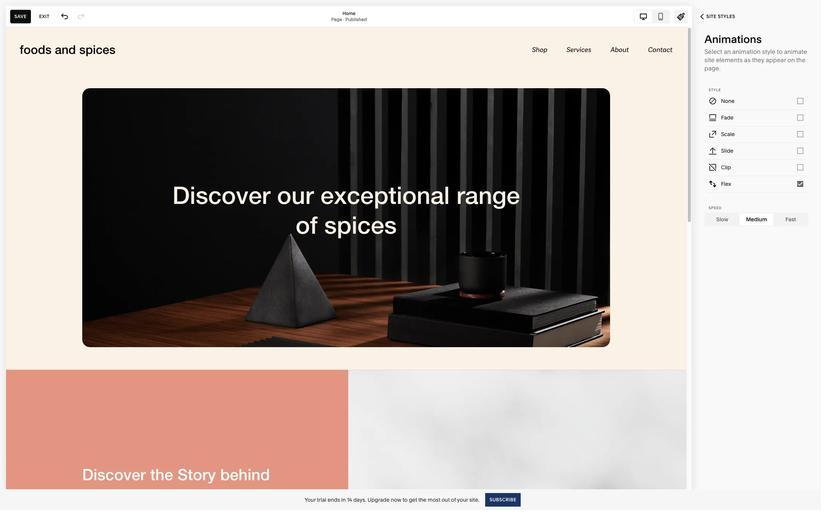 Task type: describe. For each thing, give the bounding box(es) containing it.
home page · published
[[331, 10, 367, 22]]

site
[[705, 56, 715, 64]]

the inside animations select an animation style to animate site elements as they appear on the page.
[[797, 56, 806, 64]]

to inside animations select an animation style to animate site elements as they appear on the page.
[[778, 48, 783, 55]]

now
[[391, 497, 402, 504]]

fade image
[[709, 113, 717, 122]]

your
[[305, 497, 316, 504]]

appear
[[766, 56, 787, 64]]

published
[[346, 16, 367, 22]]

subscribe
[[490, 498, 517, 503]]

speed
[[709, 206, 722, 210]]

get
[[409, 497, 417, 504]]

fade
[[722, 114, 734, 121]]

page.
[[705, 64, 721, 72]]

your trial ends in 14 days. upgrade now to get the most out of your site.
[[305, 497, 480, 504]]

home
[[343, 10, 356, 16]]

0 horizontal spatial the
[[419, 497, 427, 504]]

they
[[753, 56, 765, 64]]

none image
[[709, 97, 717, 105]]

an
[[724, 48, 731, 55]]

animation
[[733, 48, 761, 55]]

style
[[763, 48, 776, 55]]

upgrade
[[368, 497, 390, 504]]

0 horizontal spatial to
[[403, 497, 408, 504]]

animations
[[705, 33, 762, 46]]

page
[[331, 16, 342, 22]]

your
[[457, 497, 468, 504]]

most
[[428, 497, 441, 504]]

subscribe button
[[486, 494, 521, 507]]

tab list containing slow
[[706, 214, 809, 226]]

clip image
[[709, 163, 717, 172]]

fast button
[[774, 214, 809, 226]]

slide image
[[709, 147, 717, 155]]



Task type: locate. For each thing, give the bounding box(es) containing it.
14
[[347, 497, 352, 504]]

slow
[[717, 216, 729, 223]]

to left the get on the bottom
[[403, 497, 408, 504]]

1 vertical spatial to
[[403, 497, 408, 504]]

0 horizontal spatial tab list
[[635, 10, 670, 22]]

slow button
[[706, 214, 740, 226]]

of
[[451, 497, 456, 504]]

flex
[[722, 181, 732, 187]]

the right on
[[797, 56, 806, 64]]

medium button
[[740, 214, 774, 226]]

elements
[[717, 56, 743, 64]]

save button
[[10, 10, 31, 23]]

to up appear
[[778, 48, 783, 55]]

tab list
[[635, 10, 670, 22], [706, 214, 809, 226]]

0 vertical spatial to
[[778, 48, 783, 55]]

0 vertical spatial tab list
[[635, 10, 670, 22]]

site styles
[[707, 14, 736, 19]]

medium
[[747, 216, 768, 223]]

·
[[344, 16, 345, 22]]

save
[[14, 13, 27, 19]]

clip
[[722, 164, 732, 171]]

style
[[709, 88, 722, 92]]

styles
[[718, 14, 736, 19]]

1 horizontal spatial to
[[778, 48, 783, 55]]

slide
[[722, 147, 734, 154]]

site.
[[470, 497, 480, 504]]

1 vertical spatial tab list
[[706, 214, 809, 226]]

1 horizontal spatial tab list
[[706, 214, 809, 226]]

exit
[[39, 13, 50, 19]]

the
[[797, 56, 806, 64], [419, 497, 427, 504]]

the right the get on the bottom
[[419, 497, 427, 504]]

animate
[[785, 48, 808, 55]]

scale
[[722, 131, 735, 138]]

1 vertical spatial the
[[419, 497, 427, 504]]

as
[[745, 56, 751, 64]]

select
[[705, 48, 723, 55]]

days.
[[354, 497, 367, 504]]

0 vertical spatial the
[[797, 56, 806, 64]]

on
[[788, 56, 795, 64]]

flex image
[[709, 180, 717, 188]]

site
[[707, 14, 717, 19]]

exit button
[[35, 10, 54, 23]]

out
[[442, 497, 450, 504]]

site styles button
[[693, 8, 744, 25]]

animations select an animation style to animate site elements as they appear on the page.
[[705, 33, 808, 72]]

none
[[722, 98, 735, 104]]

1 horizontal spatial the
[[797, 56, 806, 64]]

trial
[[317, 497, 327, 504]]

fast
[[786, 216, 797, 223]]

to
[[778, 48, 783, 55], [403, 497, 408, 504]]

scale image
[[709, 130, 717, 138]]

in
[[342, 497, 346, 504]]

ends
[[328, 497, 340, 504]]



Task type: vqa. For each thing, say whether or not it's contained in the screenshot.
Guide
no



